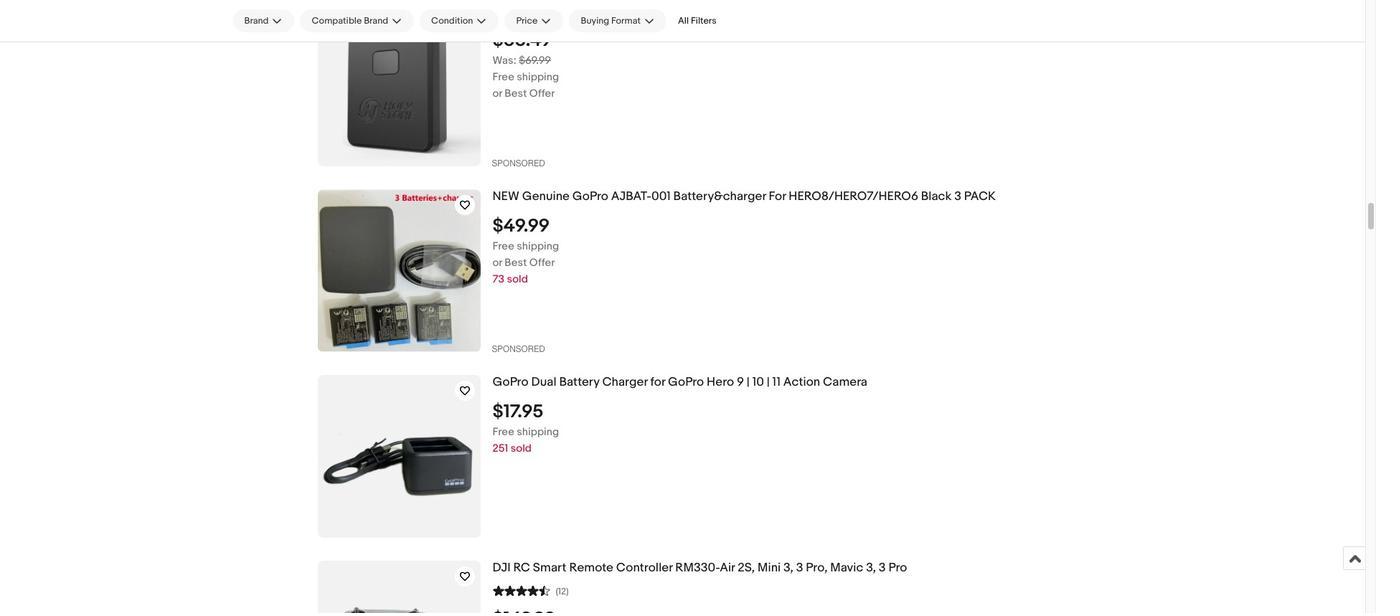 Task type: describe. For each thing, give the bounding box(es) containing it.
gps
[[722, 4, 747, 18]]

black
[[922, 190, 952, 204]]

new genuine gopro ajbat-001 battery&charger for hero8/hero7/hero6 black 3 pack image
[[318, 190, 481, 352]]

camera
[[823, 375, 868, 390]]

charger
[[603, 375, 648, 390]]

sold inside $49.99 free shipping or best offer 73 sold
[[507, 273, 528, 286]]

sponsored for $66.49
[[492, 159, 545, 169]]

$69.99
[[519, 54, 551, 67]]

gopro dual battery charger for gopro hero 9 | 10 | 11 action camera image
[[318, 406, 481, 507]]

gopro dual battery charger for gopro hero 9 | 10 | 11 action camera link
[[493, 375, 1206, 390]]

all filters button
[[673, 9, 723, 32]]

mini
[[758, 561, 781, 576]]

rm330-
[[676, 561, 720, 576]]

$49.99 free shipping or best offer 73 sold
[[493, 215, 559, 286]]

11
[[773, 375, 781, 390]]

format
[[612, 15, 641, 27]]

all
[[678, 15, 689, 27]]

price
[[516, 15, 538, 27]]

condition
[[432, 15, 473, 27]]

rc
[[514, 561, 531, 576]]

2 | from the left
[[767, 375, 770, 390]]

compatible brand button
[[300, 9, 414, 32]]

action
[[784, 375, 821, 390]]

price button
[[505, 9, 564, 32]]

0 horizontal spatial gopro
[[493, 375, 529, 390]]

drone
[[750, 4, 784, 18]]

stone
[[521, 4, 553, 18]]

4.5 out of 5 stars image
[[493, 584, 550, 598]]

2 horizontal spatial gopro
[[668, 375, 704, 390]]

offer inside $49.99 free shipping or best offer 73 sold
[[530, 256, 555, 270]]

holy stone faa remote identification for gps drone broadcast module spare parts image
[[318, 4, 481, 167]]

(12) link
[[493, 584, 569, 598]]

251
[[493, 442, 508, 456]]

compatible
[[312, 15, 362, 27]]

for
[[769, 190, 786, 204]]

10
[[753, 375, 764, 390]]

hero8/hero7/hero6
[[789, 190, 919, 204]]

new genuine gopro ajbat-001 battery&charger for hero8/hero7/hero6 black 3 pack
[[493, 190, 996, 204]]

holy stone faa remote identification for gps drone broadcast module spare parts
[[493, 4, 956, 18]]

broadcast
[[787, 4, 844, 18]]

dji rc smart remote controller rm330-air 2s, mini 3, 3 pro, mavic 3, 3 pro image
[[318, 595, 481, 614]]

all filters
[[678, 15, 717, 27]]

faa
[[556, 4, 578, 18]]

0 horizontal spatial 3
[[797, 561, 804, 576]]

$17.95
[[493, 401, 544, 423]]

9
[[737, 375, 744, 390]]

mavic
[[831, 561, 864, 576]]

ajbat-
[[611, 190, 652, 204]]

001
[[652, 190, 671, 204]]

$49.99
[[493, 215, 550, 237]]

parts
[[927, 4, 956, 18]]

sponsored for $49.99
[[492, 345, 545, 355]]

gopro dual battery charger for gopro hero 9 | 10 | 11 action camera
[[493, 375, 868, 390]]

buying
[[581, 15, 610, 27]]

module
[[847, 4, 889, 18]]

new genuine gopro ajbat-001 battery&charger for hero8/hero7/hero6 black 3 pack link
[[493, 190, 1206, 204]]

hero
[[707, 375, 734, 390]]

dji rc smart remote controller rm330-air 2s, mini 3, 3 pro, mavic 3, 3 pro link
[[493, 561, 1206, 576]]

or inside $66.49 was: $69.99 free shipping or best offer
[[493, 87, 503, 100]]



Task type: locate. For each thing, give the bounding box(es) containing it.
1 horizontal spatial brand
[[364, 15, 388, 27]]

for left gps
[[705, 4, 720, 18]]

condition button
[[420, 9, 499, 32]]

sponsored up new
[[492, 159, 545, 169]]

1 best from the top
[[505, 87, 527, 100]]

3,
[[784, 561, 794, 576], [867, 561, 877, 576]]

1 offer from the top
[[530, 87, 555, 100]]

1 3, from the left
[[784, 561, 794, 576]]

0 vertical spatial offer
[[530, 87, 555, 100]]

shipping
[[517, 70, 559, 84], [517, 240, 559, 253], [517, 426, 559, 439]]

2 horizontal spatial 3
[[955, 190, 962, 204]]

battery
[[560, 375, 600, 390]]

offer down $49.99
[[530, 256, 555, 270]]

free inside $66.49 was: $69.99 free shipping or best offer
[[493, 70, 515, 84]]

dji
[[493, 561, 511, 576]]

3
[[955, 190, 962, 204], [797, 561, 804, 576], [879, 561, 886, 576]]

shipping for $17.95
[[517, 426, 559, 439]]

2 vertical spatial free
[[493, 426, 515, 439]]

holy stone faa remote identification for gps drone broadcast module spare parts link
[[493, 4, 1206, 19]]

buying format button
[[570, 9, 667, 32]]

shipping for $49.99
[[517, 240, 559, 253]]

best inside $66.49 was: $69.99 free shipping or best offer
[[505, 87, 527, 100]]

3 right black
[[955, 190, 962, 204]]

0 vertical spatial shipping
[[517, 70, 559, 84]]

or
[[493, 87, 503, 100], [493, 256, 503, 270]]

offer
[[530, 87, 555, 100], [530, 256, 555, 270]]

offer inside $66.49 was: $69.99 free shipping or best offer
[[530, 87, 555, 100]]

free down $49.99
[[493, 240, 515, 253]]

free for $49.99
[[493, 240, 515, 253]]

0 vertical spatial or
[[493, 87, 503, 100]]

gopro
[[573, 190, 609, 204], [493, 375, 529, 390], [668, 375, 704, 390]]

0 horizontal spatial |
[[747, 375, 750, 390]]

pro
[[889, 561, 908, 576]]

shipping inside $66.49 was: $69.99 free shipping or best offer
[[517, 70, 559, 84]]

brand inside dropdown button
[[244, 15, 269, 27]]

1 sponsored from the top
[[492, 159, 545, 169]]

pro,
[[806, 561, 828, 576]]

gopro left ajbat- at the left of page
[[573, 190, 609, 204]]

gopro up $17.95
[[493, 375, 529, 390]]

brand inside dropdown button
[[364, 15, 388, 27]]

or inside $49.99 free shipping or best offer 73 sold
[[493, 256, 503, 270]]

gopro left the hero
[[668, 375, 704, 390]]

$66.49 was: $69.99 free shipping or best offer
[[493, 29, 559, 100]]

2 or from the top
[[493, 256, 503, 270]]

2 best from the top
[[505, 256, 527, 270]]

1 vertical spatial sold
[[511, 442, 532, 456]]

3 left pro
[[879, 561, 886, 576]]

2s,
[[738, 561, 755, 576]]

1 vertical spatial shipping
[[517, 240, 559, 253]]

shipping inside $49.99 free shipping or best offer 73 sold
[[517, 240, 559, 253]]

0 horizontal spatial 3,
[[784, 561, 794, 576]]

2 vertical spatial shipping
[[517, 426, 559, 439]]

| left 11
[[767, 375, 770, 390]]

spare
[[892, 4, 924, 18]]

for right charger in the left of the page
[[651, 375, 666, 390]]

pack
[[965, 190, 996, 204]]

1 shipping from the top
[[517, 70, 559, 84]]

free for $17.95
[[493, 426, 515, 439]]

|
[[747, 375, 750, 390], [767, 375, 770, 390]]

remote right faa
[[581, 4, 625, 18]]

sponsored up dual
[[492, 345, 545, 355]]

0 vertical spatial for
[[705, 4, 720, 18]]

sponsored
[[492, 159, 545, 169], [492, 345, 545, 355]]

3 left the pro,
[[797, 561, 804, 576]]

1 brand from the left
[[244, 15, 269, 27]]

remote for controller
[[570, 561, 614, 576]]

1 vertical spatial best
[[505, 256, 527, 270]]

identification
[[628, 4, 702, 18]]

brand button
[[233, 9, 295, 32]]

0 vertical spatial remote
[[581, 4, 625, 18]]

sold right 73
[[507, 273, 528, 286]]

shipping down $17.95
[[517, 426, 559, 439]]

controller
[[616, 561, 673, 576]]

brand
[[244, 15, 269, 27], [364, 15, 388, 27]]

0 vertical spatial free
[[493, 70, 515, 84]]

dji rc smart remote controller rm330-air 2s, mini 3, 3 pro, mavic 3, 3 pro
[[493, 561, 908, 576]]

offer down $69.99
[[530, 87, 555, 100]]

1 vertical spatial sponsored
[[492, 345, 545, 355]]

for
[[705, 4, 720, 18], [651, 375, 666, 390]]

remote for identification
[[581, 4, 625, 18]]

1 or from the top
[[493, 87, 503, 100]]

2 brand from the left
[[364, 15, 388, 27]]

1 vertical spatial remote
[[570, 561, 614, 576]]

filters
[[691, 15, 717, 27]]

sold
[[507, 273, 528, 286], [511, 442, 532, 456]]

free inside $49.99 free shipping or best offer 73 sold
[[493, 240, 515, 253]]

shipping down $49.99
[[517, 240, 559, 253]]

3, right mini on the right of page
[[784, 561, 794, 576]]

sold right 251
[[511, 442, 532, 456]]

best down $49.99
[[505, 256, 527, 270]]

air
[[720, 561, 735, 576]]

73
[[493, 273, 505, 286]]

3, right mavic
[[867, 561, 877, 576]]

smart
[[533, 561, 567, 576]]

3 free from the top
[[493, 426, 515, 439]]

compatible brand
[[312, 15, 388, 27]]

0 vertical spatial sponsored
[[492, 159, 545, 169]]

free inside $17.95 free shipping 251 sold
[[493, 426, 515, 439]]

1 vertical spatial offer
[[530, 256, 555, 270]]

1 vertical spatial for
[[651, 375, 666, 390]]

best
[[505, 87, 527, 100], [505, 256, 527, 270]]

1 | from the left
[[747, 375, 750, 390]]

or down was:
[[493, 87, 503, 100]]

$66.49
[[493, 29, 553, 52]]

1 horizontal spatial for
[[705, 4, 720, 18]]

battery&charger
[[674, 190, 766, 204]]

2 offer from the top
[[530, 256, 555, 270]]

shipping inside $17.95 free shipping 251 sold
[[517, 426, 559, 439]]

free up 251
[[493, 426, 515, 439]]

1 horizontal spatial |
[[767, 375, 770, 390]]

1 horizontal spatial 3,
[[867, 561, 877, 576]]

1 vertical spatial free
[[493, 240, 515, 253]]

best inside $49.99 free shipping or best offer 73 sold
[[505, 256, 527, 270]]

or up 73
[[493, 256, 503, 270]]

2 shipping from the top
[[517, 240, 559, 253]]

0 horizontal spatial brand
[[244, 15, 269, 27]]

0 horizontal spatial for
[[651, 375, 666, 390]]

free
[[493, 70, 515, 84], [493, 240, 515, 253], [493, 426, 515, 439]]

genuine
[[522, 190, 570, 204]]

$17.95 free shipping 251 sold
[[493, 401, 559, 456]]

0 vertical spatial best
[[505, 87, 527, 100]]

holy
[[493, 4, 518, 18]]

dual
[[532, 375, 557, 390]]

| right 9
[[747, 375, 750, 390]]

1 free from the top
[[493, 70, 515, 84]]

(12)
[[556, 586, 569, 598]]

1 horizontal spatial 3
[[879, 561, 886, 576]]

2 free from the top
[[493, 240, 515, 253]]

0 vertical spatial sold
[[507, 273, 528, 286]]

2 3, from the left
[[867, 561, 877, 576]]

2 sponsored from the top
[[492, 345, 545, 355]]

new
[[493, 190, 520, 204]]

3 shipping from the top
[[517, 426, 559, 439]]

sold inside $17.95 free shipping 251 sold
[[511, 442, 532, 456]]

1 vertical spatial or
[[493, 256, 503, 270]]

buying format
[[581, 15, 641, 27]]

remote
[[581, 4, 625, 18], [570, 561, 614, 576]]

was:
[[493, 54, 517, 67]]

shipping down $69.99
[[517, 70, 559, 84]]

remote right smart
[[570, 561, 614, 576]]

best down was:
[[505, 87, 527, 100]]

free down was:
[[493, 70, 515, 84]]

1 horizontal spatial gopro
[[573, 190, 609, 204]]



Task type: vqa. For each thing, say whether or not it's contained in the screenshot.
Gen
no



